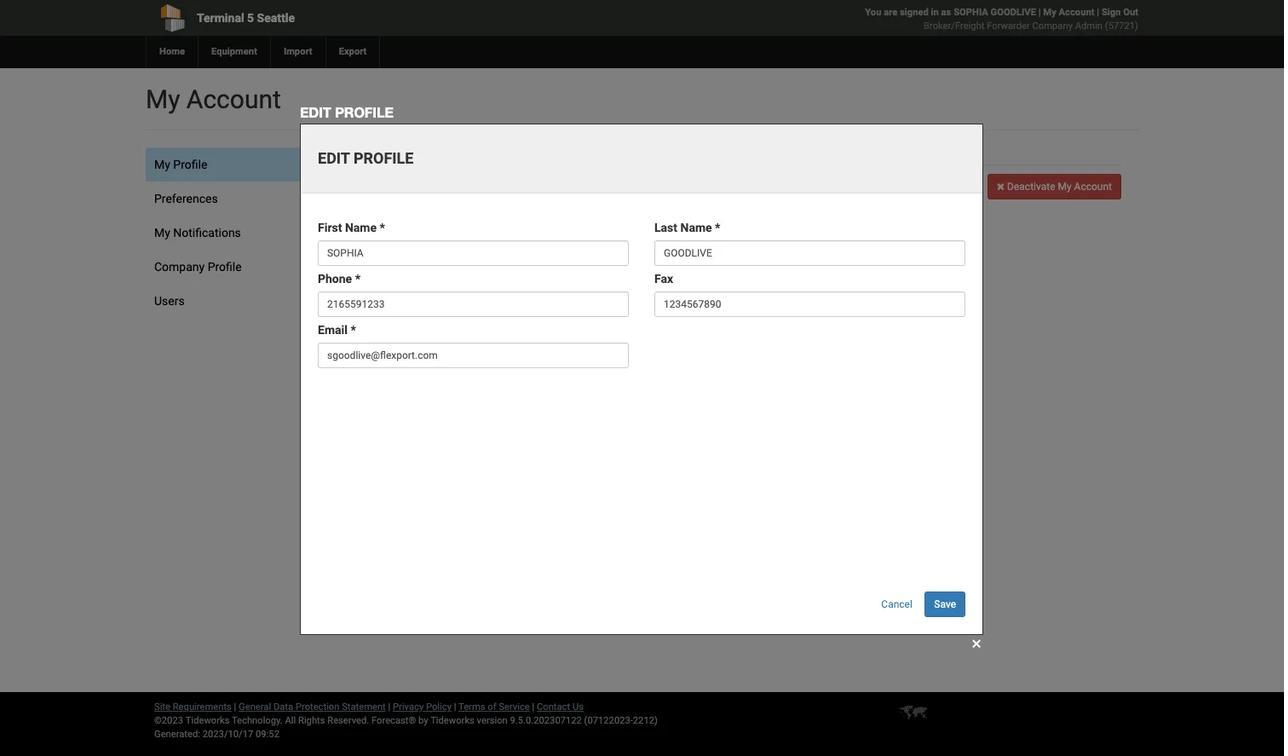 Task type: locate. For each thing, give the bounding box(es) containing it.
2 vertical spatial account
[[1074, 181, 1112, 193]]

my
[[1044, 7, 1057, 18], [146, 84, 180, 114], [417, 149, 435, 163], [154, 158, 170, 171], [1058, 181, 1072, 193], [154, 226, 170, 240]]

phone:
[[464, 235, 501, 249]]

company up users
[[154, 260, 205, 274]]

data
[[274, 702, 293, 713]]

terminal 5 seattle link
[[146, 0, 545, 36]]

privacy
[[393, 702, 424, 713]]

0 vertical spatial edit
[[300, 104, 331, 120]]

5
[[247, 11, 254, 25]]

broker/freight
[[924, 20, 985, 32]]

0 vertical spatial company
[[1033, 20, 1073, 32]]

account down equipment link on the left of the page
[[187, 84, 281, 114]]

reserved.
[[328, 715, 369, 726]]

edit profile down export link
[[300, 104, 394, 120]]

protection
[[296, 702, 340, 713]]

account inside button
[[1074, 181, 1112, 193]]

my inside button
[[1058, 181, 1072, 193]]

statement
[[342, 702, 386, 713]]

daytime
[[417, 235, 461, 249], [417, 252, 461, 266]]

preferences
[[154, 192, 218, 205]]

goodlive
[[991, 7, 1036, 18]]

company
[[1033, 20, 1073, 32], [154, 260, 205, 274]]

technology.
[[232, 715, 283, 726]]

admin
[[1075, 20, 1103, 32]]

edit inside button
[[443, 284, 464, 297]]

contact
[[537, 702, 570, 713]]

1 vertical spatial edit profile
[[440, 284, 501, 297]]

1 vertical spatial daytime
[[417, 252, 461, 266]]

sign
[[1102, 7, 1121, 18]]

2212)
[[633, 715, 658, 726]]

privacy policy link
[[393, 702, 452, 713]]

general
[[239, 702, 271, 713]]

edit profile
[[300, 104, 394, 120], [440, 284, 501, 297]]

terms of service link
[[459, 702, 530, 713]]

my account link
[[1044, 7, 1095, 18]]

edit profile down fax:
[[440, 284, 501, 297]]

0 vertical spatial account
[[1059, 7, 1095, 18]]

profile
[[335, 104, 394, 120], [438, 149, 485, 163], [173, 158, 207, 171], [208, 260, 242, 274], [467, 284, 501, 297]]

deactivate my account button
[[988, 174, 1122, 199]]

(57721)
[[1105, 20, 1139, 32]]

home
[[159, 46, 185, 57]]

|
[[1039, 7, 1041, 18], [1097, 7, 1100, 18], [234, 702, 236, 713], [388, 702, 391, 713], [454, 702, 456, 713], [532, 702, 535, 713]]

1 daytime from the top
[[417, 235, 461, 249]]

daytime left phone:
[[417, 235, 461, 249]]

2 daytime from the top
[[417, 252, 461, 266]]

account right deactivate
[[1074, 181, 1112, 193]]

account
[[1059, 7, 1095, 18], [187, 84, 281, 114], [1074, 181, 1112, 193]]

my notifications
[[154, 226, 241, 240]]

my profile
[[417, 149, 485, 163], [154, 158, 207, 171]]

1 horizontal spatial edit
[[443, 284, 464, 297]]

1 horizontal spatial company
[[1033, 20, 1073, 32]]

| up forecast®
[[388, 702, 391, 713]]

account up the admin
[[1059, 7, 1095, 18]]

service
[[499, 702, 530, 713]]

2165591233
[[504, 235, 572, 249]]

0 horizontal spatial edit profile
[[300, 104, 394, 120]]

deactivate my account
[[1005, 181, 1112, 193]]

1 vertical spatial company
[[154, 260, 205, 274]]

daytime up pencil square o icon
[[417, 252, 461, 266]]

edit
[[300, 104, 331, 120], [443, 284, 464, 297]]

company down my account link
[[1033, 20, 1073, 32]]

fax:
[[464, 252, 486, 266]]

0 vertical spatial edit profile
[[300, 104, 394, 120]]

1 horizontal spatial edit profile
[[440, 284, 501, 297]]

1 horizontal spatial my profile
[[417, 149, 485, 163]]

version
[[477, 715, 508, 726]]

0 vertical spatial daytime
[[417, 235, 461, 249]]

requirements
[[173, 702, 232, 713]]

1 vertical spatial edit
[[443, 284, 464, 297]]

edit right pencil square o icon
[[443, 284, 464, 297]]

| left general
[[234, 702, 236, 713]]

my account
[[146, 84, 281, 114]]

edit down the import link
[[300, 104, 331, 120]]

| up tideworks
[[454, 702, 456, 713]]

deactivate
[[1008, 181, 1056, 193]]



Task type: describe. For each thing, give the bounding box(es) containing it.
my inside you are signed in as sophia goodlive | my account | sign out broker/freight forwarder company admin (57721)
[[1044, 7, 1057, 18]]

| up 9.5.0.202307122
[[532, 702, 535, 713]]

are
[[884, 7, 898, 18]]

terms
[[459, 702, 485, 713]]

company profile
[[154, 260, 242, 274]]

pencil square o image
[[429, 285, 440, 297]]

2023/10/17
[[203, 729, 253, 740]]

as
[[942, 7, 952, 18]]

company inside you are signed in as sophia goodlive | my account | sign out broker/freight forwarder company admin (57721)
[[1033, 20, 1073, 32]]

1 vertical spatial account
[[187, 84, 281, 114]]

equipment
[[211, 46, 257, 57]]

sophia
[[954, 7, 989, 18]]

in
[[931, 7, 939, 18]]

notifications
[[173, 226, 241, 240]]

terminal 5 seattle
[[197, 11, 295, 25]]

export link
[[325, 36, 380, 68]]

general data protection statement link
[[239, 702, 386, 713]]

export
[[339, 46, 367, 57]]

of
[[488, 702, 497, 713]]

0 horizontal spatial edit
[[300, 104, 331, 120]]

import
[[284, 46, 313, 57]]

profile inside button
[[467, 284, 501, 297]]

edit profile inside button
[[440, 284, 501, 297]]

0 horizontal spatial my profile
[[154, 158, 207, 171]]

equipment link
[[198, 36, 270, 68]]

edit profile button
[[417, 276, 512, 305]]

terminal
[[197, 11, 244, 25]]

out
[[1124, 7, 1139, 18]]

forwarder
[[987, 20, 1030, 32]]

you are signed in as sophia goodlive | my account | sign out broker/freight forwarder company admin (57721)
[[865, 7, 1139, 32]]

home link
[[146, 36, 198, 68]]

1234567890
[[489, 252, 557, 266]]

0 horizontal spatial company
[[154, 260, 205, 274]]

all
[[285, 715, 296, 726]]

(07122023-
[[584, 715, 633, 726]]

times image
[[997, 182, 1005, 192]]

generated:
[[154, 729, 200, 740]]

you
[[865, 7, 882, 18]]

import link
[[270, 36, 325, 68]]

tideworks
[[431, 715, 475, 726]]

| left sign
[[1097, 7, 1100, 18]]

by
[[419, 715, 428, 726]]

us
[[573, 702, 584, 713]]

©2023 tideworks
[[154, 715, 230, 726]]

forecast®
[[372, 715, 416, 726]]

contact us link
[[537, 702, 584, 713]]

rights
[[298, 715, 325, 726]]

users
[[154, 294, 185, 308]]

account inside you are signed in as sophia goodlive | my account | sign out broker/freight forwarder company admin (57721)
[[1059, 7, 1095, 18]]

| right the goodlive
[[1039, 7, 1041, 18]]

site requirements link
[[154, 702, 232, 713]]

daytime phone: 2165591233 daytime fax: 1234567890
[[417, 235, 572, 266]]

signed
[[900, 7, 929, 18]]

seattle
[[257, 11, 295, 25]]

09:52
[[256, 729, 280, 740]]

9.5.0.202307122
[[510, 715, 582, 726]]

site
[[154, 702, 170, 713]]

sign out link
[[1102, 7, 1139, 18]]

policy
[[426, 702, 452, 713]]

site requirements | general data protection statement | privacy policy | terms of service | contact us ©2023 tideworks technology. all rights reserved. forecast® by tideworks version 9.5.0.202307122 (07122023-2212) generated: 2023/10/17 09:52
[[154, 702, 658, 740]]



Task type: vqa. For each thing, say whether or not it's contained in the screenshot.
top company
yes



